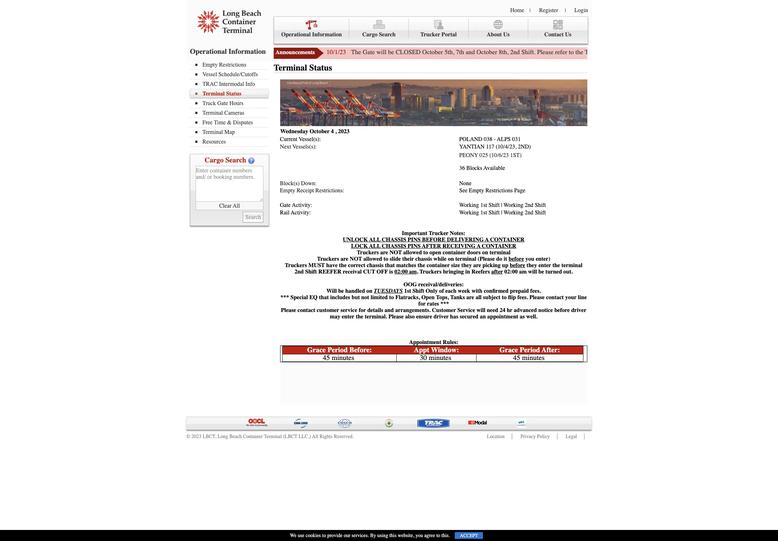 Task type: describe. For each thing, give the bounding box(es) containing it.
enter inside important trucker notes: unlock all chassis pins before delivering a container lock all chassis pins after receiving a container truckers are not allowed to open container doors on terminal truckers are not allowed to slide their chassis while on terminal (please do it before you enter) truckers must have the correct chassis that matches the container size they are picking up before they enter the terminal 2nd shift reefer receival cut off​ is 02:00 am . ​truckers bringing in reefers after 02:00 am will be turned out.​
[[539, 262, 551, 269]]

1 horizontal spatial october
[[422, 48, 443, 56]]

container up do
[[482, 243, 517, 250]]

see
[[459, 188, 468, 194]]

1 horizontal spatial details
[[699, 48, 716, 56]]

their
[[402, 256, 414, 262]]

disputes
[[233, 119, 253, 126]]

please left the refer
[[537, 48, 554, 56]]

accept button
[[455, 533, 483, 540]]

1 horizontal spatial cargo search
[[363, 31, 396, 38]]

1 horizontal spatial not
[[390, 250, 402, 256]]

refer
[[555, 48, 568, 56]]

correct
[[348, 262, 366, 269]]

cargo search link
[[350, 19, 409, 39]]

1 horizontal spatial hours
[[616, 48, 631, 56]]

0 horizontal spatial cargo
[[205, 156, 224, 164]]

appointment
[[487, 314, 519, 320]]

0 horizontal spatial fees.
[[518, 295, 528, 301]]

1 horizontal spatial truckers
[[317, 256, 339, 262]]

ve
[[293, 144, 299, 150]]

time
[[214, 119, 226, 126]]

rights
[[320, 434, 333, 440]]

the left out.​
[[553, 262, 560, 269]]

before right up on the top right of page
[[510, 262, 525, 269]]

please left also
[[389, 314, 404, 320]]

with
[[472, 288, 483, 295]]

0 horizontal spatial you
[[416, 533, 423, 539]]

tops,
[[436, 295, 449, 301]]

0 horizontal spatial truckers
[[285, 262, 307, 269]]

please down the special
[[281, 307, 296, 314]]

handled
[[346, 288, 365, 295]]

gate left 'web'
[[602, 48, 614, 56]]

36 blocks available
[[459, 165, 505, 172]]

0 horizontal spatial ***
[[281, 295, 289, 301]]

1 horizontal spatial a
[[485, 237, 489, 243]]

register link
[[539, 7, 558, 14]]

gate up ​rail
[[280, 202, 291, 209]]

and inside oog rec​eival/deliveries: will be handled on tuesdays 1st shift only of each week with confirmed prepaid fees. *** special eq that includes but not limited to flatracks, open tops, tanks are all subject to flip fees. please contact your line for rates *** please contact customer service for details and arrangements. customer service will need 24 hr advanced notice before driver may enter the terminal.  please also ensure driver has secured an appointment as well.
[[385, 307, 394, 314]]

025
[[480, 152, 488, 159]]

2 02:00 from the left
[[505, 269, 518, 275]]

hours inside empty restrictions vessel schedule/cutoffs trac intermodal info terminal status truck gate hours terminal cameras free time & disputes terminal map resources
[[230, 100, 244, 107]]

restrictions:​
[[316, 188, 344, 194]]

0 horizontal spatial will
[[377, 48, 387, 56]]

24
[[500, 307, 506, 314]]

1 vertical spatial contact
[[298, 307, 315, 314]]

appt
[[414, 346, 430, 354]]

1 pins from the top
[[408, 237, 421, 243]]

2 45 minutes from the left
[[513, 354, 545, 362]]

an
[[480, 314, 486, 320]]

services.
[[352, 533, 369, 539]]

it
[[504, 256, 507, 262]]

terminal status
[[274, 63, 332, 73]]

alps
[[497, 136, 511, 143]]

menu bar containing operational information
[[274, 16, 588, 44]]

1 vertical spatial operational
[[190, 47, 227, 56]]

page
[[645, 48, 657, 56]]

1 horizontal spatial truck
[[585, 48, 600, 56]]

container up it
[[490, 237, 525, 243]]

0 vertical spatial 2023
[[338, 129, 350, 135]]

home link
[[511, 7, 525, 14]]

trucker inside trucker portal link
[[421, 31, 440, 38]]

0 horizontal spatial allowed
[[364, 256, 382, 262]]

arrangements.
[[395, 307, 431, 314]]

home
[[511, 7, 525, 14]]

for down not
[[359, 307, 366, 314]]

10/1/23 the gate will be closed october 5th, 7th and october 8th, 2nd shift. please refer to the truck gate hours web page for further gate details for the week.
[[327, 48, 751, 56]]

slide
[[390, 256, 401, 262]]

1 horizontal spatial allowed
[[403, 250, 422, 256]]

2 pins from the top
[[408, 243, 421, 250]]

0 horizontal spatial a
[[477, 243, 481, 250]]

map
[[224, 129, 235, 136]]

notice
[[539, 307, 553, 314]]

that inside oog rec​eival/deliveries: will be handled on tuesdays 1st shift only of each week with confirmed prepaid fees. *** special eq that includes but not limited to flatracks, open tops, tanks are all subject to flip fees. please contact your line for rates *** please contact customer service for details and arrangements. customer service will need 24 hr advanced notice before driver may enter the terminal.  please also ensure driver has secured an appointment as well.
[[319, 295, 329, 301]]

to left open
[[424, 250, 428, 256]]

working down working 1st​​​ shift | working 2nd shift
[[504, 210, 524, 216]]

0 horizontal spatial driver
[[434, 314, 449, 320]]

please up notice
[[530, 295, 545, 301]]

2 horizontal spatial on
[[482, 250, 488, 256]]

working down see
[[459, 210, 479, 216]]

week.
[[736, 48, 751, 56]]

shift inside oog rec​eival/deliveries: will be handled on tuesdays 1st shift only of each week with confirmed prepaid fees. *** special eq that includes but not limited to flatracks, open tops, tanks are all subject to flip fees. please contact your line for rates *** please contact customer service for details and arrangements. customer service will need 24 hr advanced notice before driver may enter the terminal.  please also ensure driver has secured an appointment as well.
[[413, 288, 425, 295]]

this.
[[442, 533, 450, 539]]

2 horizontal spatial truckers
[[357, 250, 379, 256]]

on inside oog rec​eival/deliveries: will be handled on tuesdays 1st shift only of each week with confirmed prepaid fees. *** special eq that includes but not limited to flatracks, open tops, tanks are all subject to flip fees. please contact your line for rates *** please contact customer service for details and arrangements. customer service will need 24 hr advanced notice before driver may enter the terminal.  please also ensure driver has secured an appointment as well.
[[367, 288, 373, 295]]

1 horizontal spatial chassis
[[416, 256, 432, 262]]

the right the refer
[[576, 48, 584, 56]]

block(s) down:
[[280, 180, 317, 187]]

using
[[377, 533, 388, 539]]

| left login
[[565, 7, 566, 14]]

delivering
[[447, 237, 484, 243]]

0 vertical spatial be
[[388, 48, 394, 56]]

flatracks,
[[396, 295, 420, 301]]

also
[[405, 314, 415, 320]]

the right have
[[339, 262, 347, 269]]

to left this.
[[437, 533, 440, 539]]

2 am from the left
[[519, 269, 527, 275]]

important trucker notes: unlock all chassis pins before delivering a container lock all chassis pins after receiving a container truckers are not allowed to open container doors on terminal truckers are not allowed to slide their chassis while on terminal (please do it before you enter) truckers must have the correct chassis that matches the container size they are picking up before they enter the terminal 2nd shift reefer receival cut off​ is 02:00 am . ​truckers bringing in reefers after 02:00 am will be turned out.​
[[285, 230, 583, 275]]

0 horizontal spatial chassis
[[367, 262, 384, 269]]

rates
[[427, 301, 439, 307]]

1 45 from the left
[[323, 354, 330, 362]]

our
[[344, 533, 351, 539]]

| up working 1st shift | working 2nd shift
[[501, 202, 503, 209]]

5th,
[[445, 48, 455, 56]]

038
[[484, 136, 493, 143]]

must
[[309, 262, 325, 269]]

empty restrictions vessel schedule/cutoffs trac intermodal info terminal status truck gate hours terminal cameras free time & disputes terminal map resources
[[203, 62, 258, 145]]

are right in
[[474, 262, 481, 269]]

1st)
[[510, 152, 522, 159]]

shift inside important trucker notes: unlock all chassis pins before delivering a container lock all chassis pins after receiving a container truckers are not allowed to open container doors on terminal truckers are not allowed to slide their chassis while on terminal (please do it before you enter) truckers must have the correct chassis that matches the container size they are picking up before they enter the terminal 2nd shift reefer receival cut off​ is 02:00 am . ​truckers bringing in reefers after 02:00 am will be turned out.​
[[305, 269, 317, 275]]

to right the refer
[[569, 48, 574, 56]]

1 horizontal spatial empty
[[469, 188, 484, 194]]

will inside important trucker notes: unlock all chassis pins before delivering a container lock all chassis pins after receiving a container truckers are not allowed to open container doors on terminal truckers are not allowed to slide their chassis while on terminal (please do it before you enter) truckers must have the correct chassis that matches the container size they are picking up before they enter the terminal 2nd shift reefer receival cut off​ is 02:00 am . ​truckers bringing in reefers after 02:00 am will be turned out.​
[[528, 269, 537, 275]]

2 minutes from the left
[[429, 354, 452, 362]]

gate inside empty restrictions vessel schedule/cutoffs trac intermodal info terminal status truck gate hours terminal cameras free time & disputes terminal map resources
[[217, 100, 228, 107]]

cameras
[[224, 110, 244, 116]]

picking
[[483, 262, 501, 269]]

1 am from the left
[[409, 269, 417, 275]]

service
[[341, 307, 358, 314]]

1 they from the left
[[462, 262, 472, 269]]

2 they from the left
[[527, 262, 537, 269]]

0 horizontal spatial search
[[226, 156, 246, 164]]

special
[[291, 295, 308, 301]]

this
[[390, 533, 397, 539]]

confirmed
[[484, 288, 509, 295]]

empty inside empty restrictions vessel schedule/cutoffs trac intermodal info terminal status truck gate hours terminal cameras free time & disputes terminal map resources
[[203, 62, 218, 68]]

enter)
[[536, 256, 551, 262]]

1 vertical spatial 2023
[[192, 434, 202, 440]]

after
[[492, 269, 503, 275]]

0 horizontal spatial october
[[310, 129, 330, 135]]

privacy policy link
[[521, 434, 550, 440]]

for left week.
[[718, 48, 725, 56]]

as
[[520, 314, 525, 320]]

customer
[[432, 307, 456, 314]]

n ext ve ss els(s):
[[280, 144, 317, 150]]

the left week.
[[727, 48, 735, 56]]

| right home link
[[530, 7, 531, 14]]

0 horizontal spatial terminal
[[456, 256, 477, 262]]

0 horizontal spatial information
[[229, 47, 266, 56]]

2 horizontal spatial october
[[477, 48, 498, 56]]

1 horizontal spatial driver
[[572, 307, 587, 314]]

clear
[[219, 203, 232, 209]]

2 chassis from the top
[[382, 243, 406, 250]]

truck gate hours link
[[195, 100, 269, 107]]

poland
[[459, 136, 483, 143]]

off​
[[377, 269, 388, 275]]

gate right the
[[363, 48, 375, 56]]

els(s):
[[303, 144, 317, 150]]

2 all from the top
[[369, 243, 381, 250]]

2 45 from the left
[[513, 354, 521, 362]]

privacy
[[521, 434, 536, 440]]

.
[[417, 269, 418, 275]]

important
[[402, 230, 428, 237]]

operational information inside menu bar
[[281, 31, 342, 38]]

(please
[[478, 256, 495, 262]]

trucker portal link
[[409, 19, 469, 39]]

about us link
[[469, 19, 528, 39]]

rec​eival/deliveries:
[[419, 282, 464, 288]]

1 vertical spatial container
[[427, 262, 450, 269]]

4
[[331, 129, 334, 135]]

2 horizontal spatial terminal
[[562, 262, 583, 269]]

truck inside empty restrictions vessel schedule/cutoffs trac intermodal info terminal status truck gate hours terminal cameras free time & disputes terminal map resources
[[203, 100, 216, 107]]

to left flip
[[502, 295, 507, 301]]

appt window :
[[414, 346, 459, 354]]

beach
[[229, 434, 242, 440]]

​grace for ​grace period before :
[[307, 346, 326, 354]]

for left rates
[[419, 301, 426, 307]]

details inside oog rec​eival/deliveries: will be handled on tuesdays 1st shift only of each week with confirmed prepaid fees. *** special eq that includes but not limited to flatracks, open tops, tanks are all subject to flip fees. please contact your line for rates *** please contact customer service for details and arrangements. customer service will need 24 hr advanced notice before driver may enter the terminal.  please also ensure driver has secured an appointment as well.
[[368, 307, 383, 314]]

size
[[451, 262, 460, 269]]

before right it
[[509, 256, 524, 262]]

the right their
[[418, 262, 425, 269]]

well.
[[526, 314, 538, 320]]

see empty restrictions page​
[[459, 188, 526, 194]]

before
[[422, 237, 446, 243]]

current vessel(s):
[[280, 136, 321, 143]]

flip
[[508, 295, 516, 301]]

contact us
[[545, 31, 572, 38]]

1 horizontal spatial operational
[[281, 31, 311, 38]]

legal
[[566, 434, 577, 440]]

0 horizontal spatial not
[[350, 256, 362, 262]]

0 vertical spatial container
[[443, 250, 466, 256]]

1st inside oog rec​eival/deliveries: will be handled on tuesdays 1st shift only of each week with confirmed prepaid fees. *** special eq that includes but not limited to flatracks, open tops, tanks are all subject to flip fees. please contact your line for rates *** please contact customer service for details and arrangements. customer service will need 24 hr advanced notice before driver may enter the terminal.  please also ensure driver has secured an appointment as well.
[[404, 288, 411, 295]]

appointment
[[409, 339, 442, 346]]



Task type: locate. For each thing, give the bounding box(es) containing it.
​rail
[[280, 210, 290, 216]]

chassis
[[416, 256, 432, 262], [367, 262, 384, 269]]

available
[[484, 165, 505, 172]]

117
[[486, 144, 495, 150]]

em
[[280, 188, 288, 194]]

be
[[388, 48, 394, 56], [539, 269, 544, 275], [338, 288, 344, 295]]

before
[[350, 346, 370, 354]]

0 horizontal spatial us
[[504, 31, 510, 38]]

1 02:00 from the left
[[395, 269, 408, 275]]

vessel schedule/cutoffs link
[[195, 71, 269, 78]]

information inside menu bar
[[312, 31, 342, 38]]

you inside important trucker notes: unlock all chassis pins before delivering a container lock all chassis pins after receiving a container truckers are not allowed to open container doors on terminal truckers are not allowed to slide their chassis while on terminal (please do it before you enter) truckers must have the correct chassis that matches the container size they are picking up before they enter the terminal 2nd shift reefer receival cut off​ is 02:00 am . ​truckers bringing in reefers after 02:00 am will be turned out.​
[[526, 256, 535, 262]]

search inside menu bar
[[379, 31, 396, 38]]

location link
[[487, 434, 505, 440]]

truckers left must
[[285, 262, 307, 269]]

cargo inside cargo search link
[[363, 31, 378, 38]]

0 horizontal spatial cargo search
[[205, 156, 246, 164]]

to left the provide at the left bottom of page
[[322, 533, 326, 539]]

block(s)
[[280, 180, 300, 187]]

on right doors
[[482, 250, 488, 256]]

gate activity:
[[280, 202, 312, 209]]

pins left after
[[408, 237, 421, 243]]

1 vertical spatial cargo
[[205, 156, 224, 164]]

None submit
[[243, 212, 264, 223]]

contact down eq
[[298, 307, 315, 314]]

status down 10/1/23
[[309, 63, 332, 73]]

menu bar containing empty restrictions
[[190, 61, 272, 147]]

empty up vessel
[[203, 62, 218, 68]]

truck down the "trac" on the top left of page
[[203, 100, 216, 107]]

but
[[352, 295, 360, 301]]

0 horizontal spatial period
[[328, 346, 348, 354]]

0 horizontal spatial ​grace
[[307, 346, 326, 354]]

terminal right enter) at the right top
[[562, 262, 583, 269]]

chassis
[[382, 237, 406, 243], [382, 243, 406, 250]]

driver down line
[[572, 307, 587, 314]]

1 horizontal spatial that
[[385, 262, 395, 269]]

0 horizontal spatial minutes
[[332, 354, 354, 362]]

1 vertical spatial activity:
[[291, 210, 311, 216]]

closed
[[396, 48, 421, 56]]

0 vertical spatial status
[[309, 63, 332, 73]]

information
[[312, 31, 342, 38], [229, 47, 266, 56]]

restrictions up vessel schedule/cutoffs link
[[219, 62, 246, 68]]

us right 'contact'
[[565, 31, 572, 38]]

0 horizontal spatial all
[[233, 203, 240, 209]]

1 horizontal spatial am
[[519, 269, 527, 275]]

0 horizontal spatial operational
[[190, 47, 227, 56]]

do
[[497, 256, 503, 262]]

1 horizontal spatial 1st
[[481, 210, 487, 216]]

activity:
[[292, 202, 312, 209], [291, 210, 311, 216]]

all right clear
[[233, 203, 240, 209]]

0 horizontal spatial am
[[409, 269, 417, 275]]

are left all
[[467, 295, 474, 301]]

container down open
[[427, 262, 450, 269]]

1 minutes from the left
[[332, 354, 354, 362]]

1 horizontal spatial cargo
[[363, 31, 378, 38]]

1 chassis from the top
[[382, 237, 406, 243]]

1 period from the left
[[328, 346, 348, 354]]

login
[[575, 7, 588, 14]]

poland 038 - alps 031
[[459, 136, 521, 143]]

empty right see
[[469, 188, 484, 194]]

hr
[[507, 307, 513, 314]]

details down limited
[[368, 307, 383, 314]]

2 vertical spatial be
[[338, 288, 344, 295]]

0 horizontal spatial status
[[226, 91, 242, 97]]

pins down the important
[[408, 243, 421, 250]]

1 ​grace from the left
[[307, 346, 326, 354]]

tuesdays
[[374, 288, 403, 295]]

to right limited
[[389, 295, 394, 301]]

activity: for ​rail activity:
[[291, 210, 311, 216]]

0 vertical spatial all
[[233, 203, 240, 209]]

register
[[539, 7, 558, 14]]

container
[[490, 237, 525, 243], [482, 243, 517, 250]]

pty
[[288, 188, 295, 194]]

0 horizontal spatial be
[[338, 288, 344, 295]]

terminal up resources
[[203, 129, 223, 136]]

​grace period before :
[[307, 346, 372, 354]]

0 vertical spatial that
[[385, 262, 395, 269]]

you left agree
[[416, 533, 423, 539]]

period for before
[[328, 346, 348, 354]]

operational information up empty restrictions link
[[190, 47, 266, 56]]

down:
[[301, 180, 317, 187]]

​rail activity:
[[280, 210, 311, 216]]

2 vertical spatial will
[[477, 307, 486, 314]]

terminal down the "trac" on the top left of page
[[203, 91, 225, 97]]

be left closed
[[388, 48, 394, 56]]

1 horizontal spatial :
[[457, 346, 459, 354]]

0 vertical spatial details
[[699, 48, 716, 56]]

0 vertical spatial 1st
[[481, 210, 487, 216]]

on right while
[[448, 256, 454, 262]]

am right up on the top right of page
[[519, 269, 527, 275]]

2 horizontal spatial minutes
[[522, 354, 545, 362]]

period left before
[[328, 346, 348, 354]]

all
[[476, 295, 482, 301]]

trucker portal
[[421, 31, 457, 38]]

0 horizontal spatial details
[[368, 307, 383, 314]]

they right size
[[462, 262, 472, 269]]

period for after:
[[520, 346, 540, 354]]

1 vertical spatial search
[[226, 156, 246, 164]]

,
[[335, 129, 337, 135]]

that left matches at the right of page
[[385, 262, 395, 269]]

all
[[369, 237, 381, 243], [369, 243, 381, 250]]

chassis up .
[[416, 256, 432, 262]]

terminal
[[490, 250, 511, 256], [456, 256, 477, 262], [562, 262, 583, 269]]

working left the "1st​​​"
[[459, 202, 479, 209]]

notes:
[[450, 230, 466, 237]]

us for about us
[[504, 31, 510, 38]]

2 : from the left
[[457, 346, 459, 354]]

are
[[381, 250, 388, 256], [341, 256, 349, 262], [474, 262, 481, 269], [467, 295, 474, 301]]

0 vertical spatial truck
[[585, 48, 600, 56]]

1 vertical spatial you
[[416, 533, 423, 539]]

reefers
[[472, 269, 490, 275]]

0 horizontal spatial that
[[319, 295, 329, 301]]

information up empty restrictions link
[[229, 47, 266, 56]]

1 vertical spatial restrictions
[[486, 188, 513, 194]]

1st
[[481, 210, 487, 216], [404, 288, 411, 295]]

2 horizontal spatial be
[[539, 269, 544, 275]]

restrictions up working 1st​​​ shift | working 2nd shift
[[486, 188, 513, 194]]

7th
[[456, 48, 464, 56]]

2 ​grace from the left
[[500, 346, 518, 354]]

chassis left is
[[367, 262, 384, 269]]

0 horizontal spatial operational information
[[190, 47, 266, 56]]

1 horizontal spatial will
[[477, 307, 486, 314]]

all
[[233, 203, 240, 209], [312, 434, 319, 440]]

working up working 1st shift | working 2nd shift
[[504, 202, 524, 209]]

1 horizontal spatial all
[[312, 434, 319, 440]]

and right the "7th"
[[466, 48, 475, 56]]

allowed up cut
[[364, 256, 382, 262]]

1 vertical spatial that
[[319, 295, 329, 301]]

enter inside oog rec​eival/deliveries: will be handled on tuesdays 1st shift only of each week with confirmed prepaid fees. *** special eq that includes but not limited to flatracks, open tops, tanks are all subject to flip fees. please contact your line for rates *** please contact customer service for details and arrangements. customer service will need 24 hr advanced notice before driver may enter the terminal.  please also ensure driver has secured an appointment as well.
[[342, 314, 355, 320]]

Enter container numbers and/ or booking numbers.  text field
[[196, 166, 264, 202]]

that inside important trucker notes: unlock all chassis pins before delivering a container lock all chassis pins after receiving a container truckers are not allowed to open container doors on terminal truckers are not allowed to slide their chassis while on terminal (please do it before you enter) truckers must have the correct chassis that matches the container size they are picking up before they enter the terminal 2nd shift reefer receival cut off​ is 02:00 am . ​truckers bringing in reefers after 02:00 am will be turned out.​
[[385, 262, 395, 269]]

period left after:
[[520, 346, 540, 354]]

(lbct
[[283, 434, 298, 440]]

are inside oog rec​eival/deliveries: will be handled on tuesdays 1st shift only of each week with confirmed prepaid fees. *** special eq that includes but not limited to flatracks, open tops, tanks are all subject to flip fees. please contact your line for rates *** please contact customer service for details and arrangements. customer service will need 24 hr advanced notice before driver may enter the terminal.  please also ensure driver has secured an appointment as well.
[[467, 295, 474, 301]]

privacy policy
[[521, 434, 550, 440]]

terminal up in
[[456, 256, 477, 262]]

window
[[431, 346, 457, 354]]

gate
[[363, 48, 375, 56], [602, 48, 614, 56], [217, 100, 228, 107], [280, 202, 291, 209]]

be left turned
[[539, 269, 544, 275]]

1 vertical spatial cargo search
[[205, 156, 246, 164]]

1 horizontal spatial fees.
[[531, 288, 541, 295]]

oog rec​eival/deliveries: will be handled on tuesdays 1st shift only of each week with confirmed prepaid fees. *** special eq that includes but not limited to flatracks, open tops, tanks are all subject to flip fees. please contact your line for rates *** please contact customer service for details and arrangements. customer service will need 24 hr advanced notice before driver may enter the terminal.  please also ensure driver has secured an appointment as well.
[[281, 282, 587, 320]]

0 horizontal spatial and
[[385, 307, 394, 314]]

1 vertical spatial truck
[[203, 100, 216, 107]]

1 horizontal spatial information
[[312, 31, 342, 38]]

will
[[377, 48, 387, 56], [528, 269, 537, 275], [477, 307, 486, 314]]

0 horizontal spatial enter
[[342, 314, 355, 320]]

you left enter) at the right top
[[526, 256, 535, 262]]

status up the 'truck gate hours' link
[[226, 91, 242, 97]]

1 horizontal spatial minutes
[[429, 354, 452, 362]]

container up size
[[443, 250, 466, 256]]

that right eq
[[319, 295, 329, 301]]

0 horizontal spatial empty
[[203, 62, 218, 68]]

for right page
[[659, 48, 666, 56]]

1 vertical spatial operational information
[[190, 47, 266, 56]]

will inside oog rec​eival/deliveries: will be handled on tuesdays 1st shift only of each week with confirmed prepaid fees. *** special eq that includes but not limited to flatracks, open tops, tanks are all subject to flip fees. please contact your line for rates *** please contact customer service for details and arrangements. customer service will need 24 hr advanced notice before driver may enter the terminal.  please also ensure driver has secured an appointment as well.
[[477, 307, 486, 314]]

1 horizontal spatial 02:00
[[505, 269, 518, 275]]

tanks
[[451, 295, 465, 301]]

*** right rates
[[441, 301, 449, 307]]

service
[[458, 307, 475, 314]]

1 horizontal spatial ***
[[441, 301, 449, 307]]

truck right the refer
[[585, 48, 600, 56]]

be inside important trucker notes: unlock all chassis pins before delivering a container lock all chassis pins after receiving a container truckers are not allowed to open container doors on terminal truckers are not allowed to slide their chassis while on terminal (please do it before you enter) truckers must have the correct chassis that matches the container size they are picking up before they enter the terminal 2nd shift reefer receival cut off​ is 02:00 am . ​truckers bringing in reefers after 02:00 am will be turned out.​
[[539, 269, 544, 275]]

terminal left "(lbct"
[[264, 434, 282, 440]]

terminal up up on the top right of page
[[490, 250, 511, 256]]

1 horizontal spatial be
[[388, 48, 394, 56]]

fees. right flip
[[518, 295, 528, 301]]

1 horizontal spatial on
[[448, 256, 454, 262]]

1 horizontal spatial ​grace
[[500, 346, 518, 354]]

0 vertical spatial cargo
[[363, 31, 378, 38]]

trucker inside important trucker notes: unlock all chassis pins before delivering a container lock all chassis pins after receiving a container truckers are not allowed to open container doors on terminal truckers are not allowed to slide their chassis while on terminal (please do it before you enter) truckers must have the correct chassis that matches the container size they are picking up before they enter the terminal 2nd shift reefer receival cut off​ is 02:00 am . ​truckers bringing in reefers after 02:00 am will be turned out.​
[[429, 230, 449, 237]]

1 horizontal spatial terminal
[[490, 250, 511, 256]]

1 vertical spatial all
[[312, 434, 319, 440]]

agree
[[425, 533, 435, 539]]

| down working 1st​​​ shift | working 2nd shift
[[501, 210, 503, 216]]

0 vertical spatial trucker
[[421, 31, 440, 38]]

activity: for gate activity:
[[292, 202, 312, 209]]

long
[[218, 434, 228, 440]]

oog
[[404, 282, 417, 288]]

about us
[[487, 31, 510, 38]]

are right have
[[341, 256, 349, 262]]

​grace for ​grace period after:
[[500, 346, 518, 354]]

1 vertical spatial enter
[[342, 314, 355, 320]]

0 vertical spatial hours
[[616, 48, 631, 56]]

hours left 'web'
[[616, 48, 631, 56]]

not left their
[[390, 250, 402, 256]]

on
[[482, 250, 488, 256], [448, 256, 454, 262], [367, 288, 373, 295]]

menu bar
[[274, 16, 588, 44], [190, 61, 272, 147]]

2023 right ,
[[338, 129, 350, 135]]

operational up vessel
[[190, 47, 227, 56]]

restrictions inside empty restrictions vessel schedule/cutoffs trac intermodal info terminal status truck gate hours terminal cameras free time & disputes terminal map resources
[[219, 62, 246, 68]]

0 vertical spatial contact
[[546, 295, 564, 301]]

out.​
[[564, 269, 573, 275]]

1 vertical spatial will
[[528, 269, 537, 275]]

02:00 right is
[[395, 269, 408, 275]]

1 horizontal spatial 2023
[[338, 129, 350, 135]]

0 horizontal spatial they
[[462, 262, 472, 269]]

cargo
[[363, 31, 378, 38], [205, 156, 224, 164]]

each
[[446, 288, 457, 295]]

before down the your
[[555, 307, 570, 314]]

1 horizontal spatial restrictions
[[486, 188, 513, 194]]

1 vertical spatial menu bar
[[190, 61, 272, 147]]

web
[[633, 48, 644, 56]]

a
[[485, 237, 489, 243], [477, 243, 481, 250]]

us for contact us
[[565, 31, 572, 38]]

0 vertical spatial operational information
[[281, 31, 342, 38]]

1 all from the top
[[369, 237, 381, 243]]

0 vertical spatial search
[[379, 31, 396, 38]]

restrictions
[[219, 62, 246, 68], [486, 188, 513, 194]]

1st right tuesdays
[[404, 288, 411, 295]]

1 45 minutes from the left
[[323, 354, 354, 362]]

1 horizontal spatial menu bar
[[274, 16, 588, 44]]

will down cargo search link on the top
[[377, 48, 387, 56]]

allowed up matches at the right of page
[[403, 250, 422, 256]]

0 horizontal spatial 2023
[[192, 434, 202, 440]]

all inside button
[[233, 203, 240, 209]]

: down the rules:
[[457, 346, 459, 354]]

1 horizontal spatial status
[[309, 63, 332, 73]]

be inside oog rec​eival/deliveries: will be handled on tuesdays 1st shift only of each week with confirmed prepaid fees. *** special eq that includes but not limited to flatracks, open tops, tanks are all subject to flip fees. please contact your line for rates *** please contact customer service for details and arrangements. customer service will need 24 hr advanced notice before driver may enter the terminal.  please also ensure driver has secured an appointment as well.
[[338, 288, 344, 295]]

reefer
[[319, 269, 342, 275]]

0 horizontal spatial hours
[[230, 100, 244, 107]]

1 vertical spatial hours
[[230, 100, 244, 107]]

unlock
[[343, 237, 368, 243]]

1 horizontal spatial us
[[565, 31, 572, 38]]

2 period from the left
[[520, 346, 540, 354]]

1 us from the left
[[504, 31, 510, 38]]

trac
[[203, 81, 218, 87]]

before inside oog rec​eival/deliveries: will be handled on tuesdays 1st shift only of each week with confirmed prepaid fees. *** special eq that includes but not limited to flatracks, open tops, tanks are all subject to flip fees. please contact your line for rates *** please contact customer service for details and arrangements. customer service will need 24 hr advanced notice before driver may enter the terminal.  please also ensure driver has secured an appointment as well.
[[555, 307, 570, 314]]

login link
[[575, 7, 588, 14]]

1 vertical spatial be
[[539, 269, 544, 275]]

terminal up the free
[[203, 110, 223, 116]]

have
[[326, 262, 338, 269]]

be right will
[[338, 288, 344, 295]]

are left slide
[[381, 250, 388, 256]]

details right "gate"
[[699, 48, 716, 56]]

receival
[[343, 269, 362, 275]]

terminal down announcements
[[274, 63, 307, 73]]

clear all button
[[196, 202, 264, 210]]

02:00 right after
[[505, 269, 518, 275]]

1 : from the left
[[370, 346, 372, 354]]

truck
[[585, 48, 600, 56], [203, 100, 216, 107]]

0 vertical spatial and
[[466, 48, 475, 56]]

will down enter) at the right top
[[528, 269, 537, 275]]

​truckers
[[420, 269, 442, 275]]

3 minutes from the left
[[522, 354, 545, 362]]

45 minutes
[[323, 354, 354, 362], [513, 354, 545, 362]]

1 horizontal spatial 45
[[513, 354, 521, 362]]

am up oog
[[409, 269, 417, 275]]

truckers up reefer
[[317, 256, 339, 262]]

gate down terminal status link
[[217, 100, 228, 107]]

current
[[280, 136, 298, 143]]

prepaid
[[510, 288, 529, 295]]

october left 5th,
[[422, 48, 443, 56]]

em pty receipt restrictions:​
[[280, 188, 344, 194]]

truckers up the correct
[[357, 250, 379, 256]]

further
[[668, 48, 685, 56]]

vessel
[[203, 71, 217, 78]]

is
[[389, 269, 393, 275]]

free
[[203, 119, 213, 126]]

trucker left portal at the right top of the page
[[421, 31, 440, 38]]

free time & disputes link
[[195, 119, 269, 126]]

2nd inside important trucker notes: unlock all chassis pins before delivering a container lock all chassis pins after receiving a container truckers are not allowed to open container doors on terminal truckers are not allowed to slide their chassis while on terminal (please do it before you enter) truckers must have the correct chassis that matches the container size they are picking up before they enter the terminal 2nd shift reefer receival cut off​ is 02:00 am . ​truckers bringing in reefers after 02:00 am will be turned out.​
[[295, 269, 304, 275]]

hours up cameras
[[230, 100, 244, 107]]

not down lock
[[350, 256, 362, 262]]

the inside oog rec​eival/deliveries: will be handled on tuesdays 1st shift only of each week with confirmed prepaid fees. *** special eq that includes but not limited to flatracks, open tops, tanks are all subject to flip fees. please contact your line for rates *** please contact customer service for details and arrangements. customer service will need 24 hr advanced notice before driver may enter the terminal.  please also ensure driver has secured an appointment as well.
[[356, 314, 364, 320]]

to left slide
[[384, 256, 389, 262]]

will
[[327, 288, 337, 295]]

2 us from the left
[[565, 31, 572, 38]]

0 vertical spatial cargo search
[[363, 31, 396, 38]]

activity: down gate activity:
[[291, 210, 311, 216]]

1 vertical spatial trucker
[[429, 230, 449, 237]]

1 horizontal spatial contact
[[546, 295, 564, 301]]

1 horizontal spatial and
[[466, 48, 475, 56]]

they left turned
[[527, 262, 537, 269]]

secured
[[460, 314, 479, 320]]

terminal
[[274, 63, 307, 73], [203, 91, 225, 97], [203, 110, 223, 116], [203, 129, 223, 136], [264, 434, 282, 440]]

0 horizontal spatial restrictions
[[219, 62, 246, 68]]

blocks
[[467, 165, 482, 172]]

am
[[409, 269, 417, 275], [519, 269, 527, 275]]

us right 'about'
[[504, 31, 510, 38]]

*** left the special
[[281, 295, 289, 301]]

status inside empty restrictions vessel schedule/cutoffs trac intermodal info terminal status truck gate hours terminal cameras free time & disputes terminal map resources
[[226, 91, 242, 97]]

rules:
[[443, 339, 459, 346]]

information up 10/1/23
[[312, 31, 342, 38]]

1 vertical spatial 1st
[[404, 288, 411, 295]]

after
[[422, 243, 441, 250]]

the left terminal.
[[356, 314, 364, 320]]

2023
[[338, 129, 350, 135], [192, 434, 202, 440]]

30
[[420, 354, 427, 362]]

in
[[466, 269, 470, 275]]



Task type: vqa. For each thing, say whether or not it's contained in the screenshot.
first ​GRACE
yes



